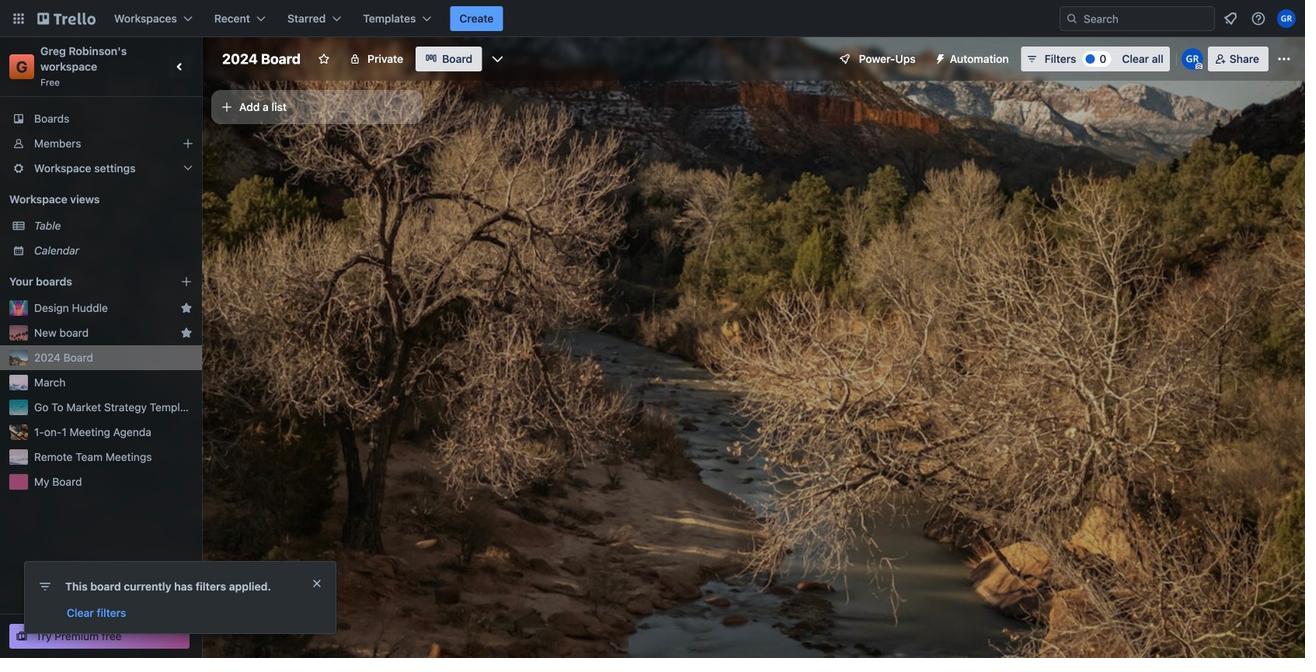 Task type: vqa. For each thing, say whether or not it's contained in the screenshot.
alert
yes



Task type: locate. For each thing, give the bounding box(es) containing it.
starred icon image
[[180, 302, 193, 315], [180, 327, 193, 340]]

2 starred icon image from the top
[[180, 327, 193, 340]]

1 starred icon image from the top
[[180, 302, 193, 315]]

your boards with 8 items element
[[9, 273, 157, 291]]

1 vertical spatial starred icon image
[[180, 327, 193, 340]]

0 vertical spatial starred icon image
[[180, 302, 193, 315]]

greg robinson (gregrobinson96) image
[[1182, 48, 1204, 70]]

add board image
[[180, 276, 193, 288]]

primary element
[[0, 0, 1306, 37]]

0 notifications image
[[1222, 9, 1240, 28]]

alert
[[25, 563, 336, 634]]

star or unstar board image
[[318, 53, 330, 65]]

Search field
[[1079, 8, 1215, 30]]

this member is an admin of this board. image
[[1196, 63, 1203, 70]]



Task type: describe. For each thing, give the bounding box(es) containing it.
back to home image
[[37, 6, 96, 31]]

search image
[[1066, 12, 1079, 25]]

Board name text field
[[214, 47, 309, 71]]

greg robinson (gregrobinson96) image
[[1278, 9, 1296, 28]]

dismiss flag image
[[311, 578, 323, 591]]

open information menu image
[[1251, 11, 1267, 26]]

sm image
[[928, 47, 950, 68]]

customize views image
[[490, 51, 505, 67]]

workspace navigation collapse icon image
[[169, 56, 191, 78]]

show menu image
[[1277, 51, 1292, 67]]



